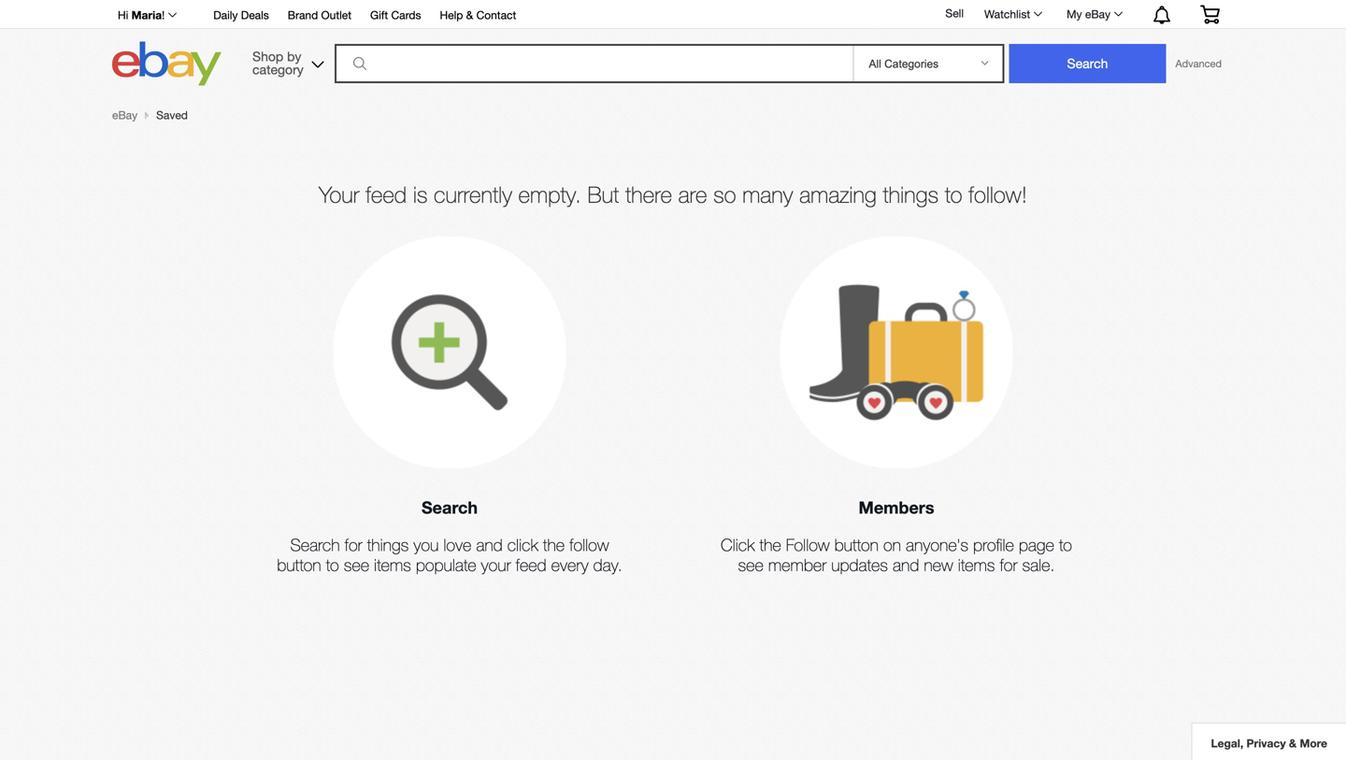 Task type: locate. For each thing, give the bounding box(es) containing it.
0 horizontal spatial feed
[[366, 181, 407, 208]]

2 items from the left
[[958, 555, 995, 575]]

items down profile
[[958, 555, 995, 575]]

2 horizontal spatial to
[[1059, 535, 1072, 555]]

!
[[162, 8, 165, 22]]

for left you
[[345, 535, 362, 555]]

hi
[[118, 8, 128, 22]]

1 horizontal spatial see
[[738, 555, 764, 575]]

button
[[834, 535, 879, 555], [277, 555, 321, 575]]

see left populate
[[344, 555, 369, 575]]

the up every
[[543, 535, 565, 555]]

sell link
[[937, 7, 972, 20]]

& right the help on the left top of page
[[466, 8, 473, 22]]

items left populate
[[374, 555, 411, 575]]

daily
[[213, 8, 238, 22]]

1 horizontal spatial the
[[760, 535, 781, 555]]

follow
[[786, 535, 830, 555]]

empty.
[[518, 181, 581, 208]]

things right amazing
[[883, 181, 939, 208]]

2 the from the left
[[760, 535, 781, 555]]

click
[[721, 535, 755, 555]]

1 the from the left
[[543, 535, 565, 555]]

items inside click the follow button on anyone's profile page to see member updates and new items for sale.
[[958, 555, 995, 575]]

to inside search for things you love and click the follow button to see items populate your feed every day.
[[326, 555, 339, 575]]

None submit
[[1009, 44, 1166, 83]]

populate
[[416, 555, 476, 575]]

1 horizontal spatial feed
[[516, 555, 547, 575]]

1 horizontal spatial items
[[958, 555, 995, 575]]

0 horizontal spatial &
[[466, 8, 473, 22]]

to inside click the follow button on anyone's profile page to see member updates and new items for sale.
[[1059, 535, 1072, 555]]

see
[[344, 555, 369, 575], [738, 555, 764, 575]]

0 horizontal spatial and
[[476, 535, 503, 555]]

the right click on the bottom of page
[[760, 535, 781, 555]]

ebay inside account navigation
[[1085, 7, 1111, 21]]

daily deals
[[213, 8, 269, 22]]

0 horizontal spatial things
[[367, 535, 409, 555]]

for down profile
[[1000, 555, 1018, 575]]

gift cards link
[[370, 6, 421, 26]]

search for search for things you love and click the follow button to see items populate your feed every day.
[[290, 535, 340, 555]]

feed
[[366, 181, 407, 208], [516, 555, 547, 575]]

and up the your
[[476, 535, 503, 555]]

brand outlet
[[288, 8, 352, 22]]

0 vertical spatial &
[[466, 8, 473, 22]]

1 horizontal spatial things
[[883, 181, 939, 208]]

things inside search for things you love and click the follow button to see items populate your feed every day.
[[367, 535, 409, 555]]

the inside click the follow button on anyone's profile page to see member updates and new items for sale.
[[760, 535, 781, 555]]

search
[[422, 497, 478, 517], [290, 535, 340, 555]]

members
[[859, 497, 934, 517]]

&
[[466, 8, 473, 22], [1289, 737, 1297, 750]]

1 vertical spatial ebay
[[112, 108, 138, 122]]

things
[[883, 181, 939, 208], [367, 535, 409, 555]]

for
[[345, 535, 362, 555], [1000, 555, 1018, 575]]

more
[[1300, 737, 1328, 750]]

currently
[[434, 181, 512, 208]]

ebay right 'my'
[[1085, 7, 1111, 21]]

but
[[588, 181, 619, 208]]

ebay
[[1085, 7, 1111, 21], [112, 108, 138, 122]]

1 horizontal spatial &
[[1289, 737, 1297, 750]]

and down on
[[893, 555, 919, 575]]

updates
[[831, 555, 888, 575]]

1 horizontal spatial search
[[422, 497, 478, 517]]

0 horizontal spatial the
[[543, 535, 565, 555]]

your
[[481, 555, 511, 575]]

0 horizontal spatial search
[[290, 535, 340, 555]]

help & contact
[[440, 8, 516, 22]]

the
[[543, 535, 565, 555], [760, 535, 781, 555]]

search for things you love and click the follow button to see items populate your feed every day.
[[277, 535, 622, 575]]

things left you
[[367, 535, 409, 555]]

1 vertical spatial feed
[[516, 555, 547, 575]]

feed left is
[[366, 181, 407, 208]]

click
[[507, 535, 538, 555]]

0 horizontal spatial button
[[277, 555, 321, 575]]

0 vertical spatial things
[[883, 181, 939, 208]]

1 horizontal spatial and
[[893, 555, 919, 575]]

1 see from the left
[[344, 555, 369, 575]]

and
[[476, 535, 503, 555], [893, 555, 919, 575]]

category
[[252, 62, 304, 77]]

brand outlet link
[[288, 6, 352, 26]]

love
[[443, 535, 472, 555]]

search inside search for things you love and click the follow button to see items populate your feed every day.
[[290, 535, 340, 555]]

feed inside search for things you love and click the follow button to see items populate your feed every day.
[[516, 555, 547, 575]]

ebay link
[[112, 108, 138, 122]]

see down click on the bottom of page
[[738, 555, 764, 575]]

1 horizontal spatial ebay
[[1085, 7, 1111, 21]]

follow!
[[969, 181, 1027, 208]]

your shopping cart image
[[1199, 5, 1221, 24]]

1 vertical spatial search
[[290, 535, 340, 555]]

1 vertical spatial &
[[1289, 737, 1297, 750]]

0 horizontal spatial items
[[374, 555, 411, 575]]

0 vertical spatial ebay
[[1085, 7, 1111, 21]]

0 horizontal spatial for
[[345, 535, 362, 555]]

brand
[[288, 8, 318, 22]]

anyone's
[[906, 535, 969, 555]]

0 horizontal spatial ebay
[[112, 108, 138, 122]]

follow
[[569, 535, 609, 555]]

ebay left saved
[[112, 108, 138, 122]]

1 items from the left
[[374, 555, 411, 575]]

and inside search for things you love and click the follow button to see items populate your feed every day.
[[476, 535, 503, 555]]

button inside click the follow button on anyone's profile page to see member updates and new items for sale.
[[834, 535, 879, 555]]

on
[[884, 535, 901, 555]]

are
[[678, 181, 707, 208]]

feed down the click
[[516, 555, 547, 575]]

deals
[[241, 8, 269, 22]]

1 horizontal spatial for
[[1000, 555, 1018, 575]]

2 see from the left
[[738, 555, 764, 575]]

shop
[[252, 49, 283, 64]]

0 vertical spatial search
[[422, 497, 478, 517]]

0 horizontal spatial see
[[344, 555, 369, 575]]

1 horizontal spatial button
[[834, 535, 879, 555]]

items
[[374, 555, 411, 575], [958, 555, 995, 575]]

sell
[[946, 7, 964, 20]]

so
[[713, 181, 736, 208]]

& left more
[[1289, 737, 1297, 750]]

1 vertical spatial things
[[367, 535, 409, 555]]

contact
[[476, 8, 516, 22]]

0 horizontal spatial to
[[326, 555, 339, 575]]

see inside search for things you love and click the follow button to see items populate your feed every day.
[[344, 555, 369, 575]]

legal,
[[1211, 737, 1244, 750]]

my ebay link
[[1057, 3, 1131, 25]]

to
[[945, 181, 963, 208], [1059, 535, 1072, 555], [326, 555, 339, 575]]

and inside click the follow button on anyone's profile page to see member updates and new items for sale.
[[893, 555, 919, 575]]

my ebay
[[1067, 7, 1111, 21]]



Task type: vqa. For each thing, say whether or not it's contained in the screenshot.
bottommost the Taxes
no



Task type: describe. For each thing, give the bounding box(es) containing it.
for inside search for things you love and click the follow button to see items populate your feed every day.
[[345, 535, 362, 555]]

member
[[768, 555, 827, 575]]

legal, privacy & more
[[1211, 737, 1328, 750]]

shop by category button
[[244, 42, 328, 82]]

ebay inside your feed is currently empty. but there are so many amazing things to follow! main content
[[112, 108, 138, 122]]

watchlist
[[984, 7, 1030, 21]]

sale.
[[1022, 555, 1055, 575]]

cards
[[391, 8, 421, 22]]

search for search
[[422, 497, 478, 517]]

none submit inside shop by category 'banner'
[[1009, 44, 1166, 83]]

daily deals link
[[213, 6, 269, 26]]

saved
[[156, 108, 188, 122]]

your
[[319, 181, 359, 208]]

Search for anything text field
[[338, 46, 849, 81]]

new
[[924, 555, 953, 575]]

your feed is currently empty. but there are so many amazing things to follow!
[[319, 181, 1027, 208]]

maria
[[132, 8, 162, 22]]

for inside click the follow button on anyone's profile page to see member updates and new items for sale.
[[1000, 555, 1018, 575]]

advanced
[[1176, 57, 1222, 70]]

is
[[413, 181, 428, 208]]

gift cards
[[370, 8, 421, 22]]

search image
[[353, 57, 367, 70]]

help & contact link
[[440, 6, 516, 26]]

watchlist link
[[974, 3, 1051, 25]]

help
[[440, 8, 463, 22]]

by
[[287, 49, 301, 64]]

profile
[[973, 535, 1014, 555]]

legal, privacy & more button
[[1192, 723, 1346, 760]]

see inside click the follow button on anyone's profile page to see member updates and new items for sale.
[[738, 555, 764, 575]]

my
[[1067, 7, 1082, 21]]

privacy
[[1247, 737, 1286, 750]]

account navigation
[[108, 0, 1234, 29]]

your feed is currently empty. but there are so many amazing things to follow! main content
[[112, 108, 1234, 639]]

shop by category banner
[[108, 0, 1234, 91]]

you
[[414, 535, 439, 555]]

hi maria !
[[118, 8, 165, 22]]

& inside account navigation
[[466, 8, 473, 22]]

advanced link
[[1166, 45, 1231, 82]]

shop by category
[[252, 49, 304, 77]]

click the follow button on anyone's profile page to see member updates and new items for sale.
[[721, 535, 1072, 575]]

& inside button
[[1289, 737, 1297, 750]]

amazing
[[799, 181, 877, 208]]

there
[[625, 181, 672, 208]]

every
[[551, 555, 589, 575]]

0 vertical spatial feed
[[366, 181, 407, 208]]

button inside search for things you love and click the follow button to see items populate your feed every day.
[[277, 555, 321, 575]]

items inside search for things you love and click the follow button to see items populate your feed every day.
[[374, 555, 411, 575]]

gift
[[370, 8, 388, 22]]

1 horizontal spatial to
[[945, 181, 963, 208]]

many
[[743, 181, 793, 208]]

outlet
[[321, 8, 352, 22]]

the inside search for things you love and click the follow button to see items populate your feed every day.
[[543, 535, 565, 555]]

day.
[[593, 555, 622, 575]]

page
[[1019, 535, 1054, 555]]



